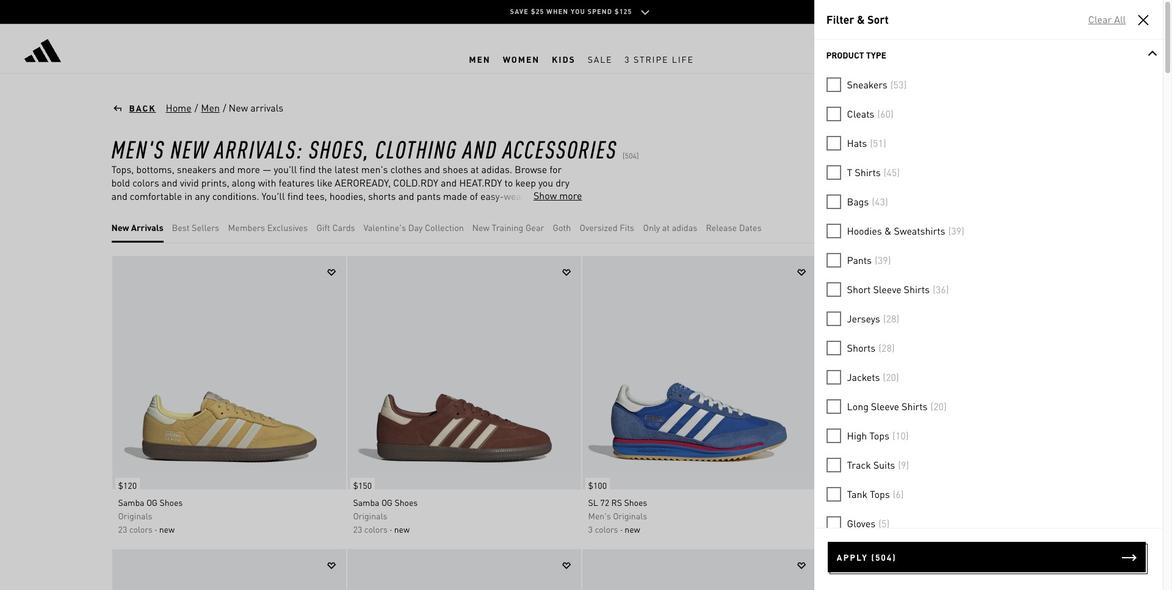 Task type: vqa. For each thing, say whether or not it's contained in the screenshot.
"Sportswear" in the Ultraboost 1.0 Shoes Men'S Sportswear 18 Colors · Best Seller
no



Task type: locate. For each thing, give the bounding box(es) containing it.
3 originals from the left
[[613, 511, 647, 522]]

23 down $120
[[118, 524, 127, 535]]

0 horizontal spatial shoes
[[160, 498, 183, 509]]

men's soccer black inter miami cf 23/24 messi away authentic jersey image
[[817, 256, 1051, 490]]

0 vertical spatial bold
[[111, 176, 130, 189]]

sleeve for short
[[873, 283, 901, 296]]

1 horizontal spatial 23
[[353, 524, 362, 535]]

gift cards
[[317, 222, 355, 233]]

1 horizontal spatial at
[[662, 222, 670, 233]]

0 vertical spatial tops
[[870, 430, 889, 443]]

tops left (10)
[[870, 430, 889, 443]]

72
[[600, 498, 609, 509]]

1 23 from the left
[[118, 524, 127, 535]]

originals
[[118, 511, 152, 522], [353, 511, 387, 522], [613, 511, 647, 522]]

new right men
[[229, 101, 248, 114]]

colors down the bottoms,
[[132, 176, 159, 189]]

0 horizontal spatial og
[[146, 498, 157, 509]]

sl 72 rs shoes men's originals 3 colors · new
[[588, 498, 647, 535]]

1 originals from the left
[[118, 511, 152, 522]]

0 horizontal spatial more
[[237, 163, 260, 176]]

accessories inside "link"
[[826, 5, 878, 18]]

sleeve right short
[[873, 283, 901, 296]]

1 vertical spatial (39)
[[875, 254, 891, 267]]

1 og from the left
[[146, 498, 157, 509]]

(28) right the shorts
[[879, 342, 895, 355]]

(10)
[[892, 430, 909, 443]]

(5)
[[879, 518, 890, 530]]

hoodies
[[847, 225, 882, 237]]

1 vertical spatial &
[[884, 225, 892, 237]]

uppers
[[306, 217, 337, 230]]

home link
[[165, 101, 192, 115]]

0 horizontal spatial with
[[237, 217, 255, 230]]

at right only
[[662, 222, 670, 233]]

product type
[[826, 49, 886, 60]]

best sellers
[[172, 222, 219, 233]]

prints, up any
[[201, 176, 229, 189]]

3 new from the left
[[625, 524, 640, 535]]

new for new arrivals
[[229, 101, 248, 114]]

0 vertical spatial (28)
[[883, 313, 899, 325]]

along down terry
[[210, 217, 234, 230]]

like left jersey,
[[111, 203, 127, 216]]

shoes up uppers
[[307, 203, 333, 216]]

features
[[279, 176, 315, 189]]

1 horizontal spatial shoes
[[395, 498, 418, 509]]

originals down $120
[[118, 511, 152, 522]]

0 vertical spatial shoes
[[443, 163, 468, 176]]

shoes inside sl 72 rs shoes men's originals 3 colors · new
[[624, 498, 647, 509]]

basketball turquoise ae 1 basketball shoes image
[[582, 550, 816, 591]]

type
[[866, 49, 886, 60]]

find down features
[[287, 190, 304, 203]]

1 horizontal spatial og
[[381, 498, 393, 509]]

2 vertical spatial shirts
[[902, 400, 928, 413]]

2 samba og shoes originals 23 colors · new from the left
[[353, 498, 418, 535]]

0 horizontal spatial for
[[377, 203, 389, 216]]

2 horizontal spatial originals
[[613, 511, 647, 522]]

· for $150
[[390, 524, 392, 535]]

og for $120
[[146, 498, 157, 509]]

1 vertical spatial tops
[[870, 488, 890, 501]]

your down look
[[478, 217, 497, 230]]

shirts left the "(36)"
[[904, 283, 930, 296]]

samba down the $150 at left bottom
[[353, 498, 379, 509]]

oversized fits
[[580, 222, 634, 233]]

more left — at the top left of the page
[[237, 163, 260, 176]]

2 tops from the top
[[870, 488, 890, 501]]

suits
[[873, 459, 895, 472]]

tops left (6)
[[870, 488, 890, 501]]

list
[[111, 212, 770, 243]]

1 horizontal spatial samba og shoes originals 23 colors · new
[[353, 498, 418, 535]]

pants
[[417, 190, 441, 203]]

jerseys (28)
[[847, 313, 899, 325]]

3 shoes from the left
[[624, 498, 647, 509]]

0 horizontal spatial 23
[[118, 524, 127, 535]]

accessories
[[826, 5, 878, 18], [503, 133, 617, 164]]

save
[[510, 7, 529, 16]]

fits
[[620, 222, 634, 233]]

23
[[118, 524, 127, 535], [353, 524, 362, 535]]

3
[[588, 524, 593, 535]]

1 samba from the left
[[118, 498, 144, 509]]

(60)
[[877, 107, 894, 120]]

1 vertical spatial your
[[478, 217, 497, 230]]

heat.rdy
[[459, 176, 502, 189]]

shirts up (10)
[[902, 400, 928, 413]]

designed
[[335, 203, 374, 216]]

accessories up 'product type'
[[826, 5, 878, 18]]

soccer black predator 24 league low freestyle shoes image
[[112, 550, 346, 591]]

originals down the rs at the right bottom
[[613, 511, 647, 522]]

1 vertical spatial to
[[426, 217, 434, 230]]

samba og shoes originals 23 colors · new for $150
[[353, 498, 418, 535]]

1 vertical spatial (20)
[[931, 400, 947, 413]]

like down the
[[317, 176, 332, 189]]

goth
[[553, 222, 571, 233]]

23 down the $150 at left bottom
[[353, 524, 362, 535]]

& for hoodies
[[884, 225, 892, 237]]

men's down back
[[111, 133, 165, 164]]

like
[[317, 176, 332, 189], [111, 203, 127, 216]]

1 vertical spatial shirts
[[904, 283, 930, 296]]

shirts
[[855, 166, 881, 179], [904, 283, 930, 296], [902, 400, 928, 413]]

new arrivals link
[[111, 221, 163, 234]]

0 horizontal spatial &
[[857, 12, 865, 26]]

1 horizontal spatial accessories
[[826, 5, 878, 18]]

to down favorite
[[426, 217, 434, 230]]

to left keep
[[505, 176, 513, 189]]

23 for $120
[[118, 524, 127, 535]]

bold down the french on the left
[[159, 217, 177, 230]]

bold down tops,
[[111, 176, 130, 189]]

high tops (10)
[[847, 430, 909, 443]]

1 horizontal spatial samba
[[353, 498, 379, 509]]

0 vertical spatial with
[[258, 176, 276, 189]]

activity.
[[448, 203, 480, 216]]

best.
[[499, 217, 520, 230]]

0 vertical spatial more
[[237, 163, 260, 176]]

men's down 72
[[588, 511, 611, 522]]

4 new from the left
[[823, 524, 839, 535]]

0 horizontal spatial originals
[[118, 511, 152, 522]]

og
[[146, 498, 157, 509], [381, 498, 393, 509]]

0 horizontal spatial samba og shoes originals 23 colors · new
[[118, 498, 183, 535]]

adidas
[[672, 222, 697, 233]]

shoes,
[[309, 133, 370, 164]]

1 horizontal spatial your
[[478, 217, 497, 230]]

more right show
[[559, 189, 582, 202]]

1 horizontal spatial ·
[[390, 524, 392, 535]]

1 shoes from the left
[[160, 498, 183, 509]]

clear all link
[[1088, 13, 1126, 26]]

shoes up made
[[443, 163, 468, 176]]

0 horizontal spatial ·
[[155, 524, 157, 535]]

shorts (28)
[[847, 342, 895, 355]]

2 horizontal spatial men's
[[823, 511, 846, 522]]

0 horizontal spatial your
[[391, 203, 410, 216]]

0 vertical spatial &
[[857, 12, 865, 26]]

men link
[[200, 101, 220, 115]]

1 horizontal spatial more
[[559, 189, 582, 202]]

2 shoes from the left
[[395, 498, 418, 509]]

training
[[492, 222, 523, 233]]

0 horizontal spatial shoes
[[307, 203, 333, 216]]

1 horizontal spatial &
[[884, 225, 892, 237]]

along up conditions.
[[232, 176, 256, 189]]

new down look
[[472, 222, 490, 233]]

originals brown samba og shoes image
[[347, 256, 581, 490]]

for down the shorts
[[377, 203, 389, 216]]

og for $150
[[381, 498, 393, 509]]

new
[[229, 101, 248, 114], [170, 133, 209, 164], [111, 222, 129, 233], [472, 222, 490, 233]]

samba og shoes originals 23 colors · new down the $150 at left bottom
[[353, 498, 418, 535]]

short sleeve shirts (36)
[[847, 283, 949, 296]]

0 vertical spatial accessories
[[826, 5, 878, 18]]

bring
[[436, 217, 459, 230]]

0 horizontal spatial bold
[[111, 176, 130, 189]]

best
[[172, 222, 190, 233]]

rs
[[611, 498, 622, 509]]

(39) right sweatshirts
[[948, 225, 964, 237]]

3 · from the left
[[620, 524, 623, 535]]

0 horizontal spatial samba
[[118, 498, 144, 509]]

men's
[[111, 133, 165, 164], [588, 511, 611, 522], [823, 511, 846, 522]]

1 vertical spatial sleeve
[[871, 400, 899, 413]]

hats (51)
[[847, 137, 886, 150]]

cold.rdy
[[393, 176, 438, 189]]

men's inside "inter miami cf 23/24 messi away authentic jersey men's soccer new"
[[823, 511, 846, 522]]

0 vertical spatial at
[[471, 163, 479, 176]]

at up heat.rdy
[[471, 163, 479, 176]]

members exclusives
[[228, 222, 308, 233]]

0 vertical spatial shirts
[[855, 166, 881, 179]]

comfortable
[[130, 190, 182, 203]]

0 horizontal spatial to
[[426, 217, 434, 230]]

your up cushioning
[[391, 203, 410, 216]]

0 vertical spatial (39)
[[948, 225, 964, 237]]

sort
[[867, 12, 889, 26]]

(36)
[[933, 283, 949, 296]]

0 vertical spatial sleeve
[[873, 283, 901, 296]]

and up comfortable
[[161, 176, 177, 189]]

gloves (5)
[[847, 518, 890, 530]]

men's sportswear green tiro cargo pants image
[[817, 550, 1051, 591]]

1 horizontal spatial like
[[317, 176, 332, 189]]

$100 link
[[582, 473, 610, 493]]

2 23 from the left
[[353, 524, 362, 535]]

1 horizontal spatial shoes
[[443, 163, 468, 176]]

samba og shoes originals 23 colors · new down $120
[[118, 498, 183, 535]]

and down jersey,
[[140, 217, 156, 230]]

only at adidas
[[643, 222, 697, 233]]

gloves
[[847, 518, 876, 530]]

& for filter
[[857, 12, 865, 26]]

& left the sort
[[857, 12, 865, 26]]

1 vertical spatial (28)
[[879, 342, 895, 355]]

samba down $120
[[118, 498, 144, 509]]

men's down inter
[[823, 511, 846, 522]]

1 · from the left
[[155, 524, 157, 535]]

2 horizontal spatial shoes
[[624, 498, 647, 509]]

new arrivals
[[229, 101, 283, 114]]

0 horizontal spatial (39)
[[875, 254, 891, 267]]

(28) for shorts (28)
[[879, 342, 895, 355]]

tops,
[[111, 163, 134, 176]]

with down fleece.
[[237, 217, 255, 230]]

1 horizontal spatial originals
[[353, 511, 387, 522]]

colors right 3
[[595, 524, 618, 535]]

1 horizontal spatial for
[[506, 203, 518, 216]]

with
[[258, 176, 276, 189], [237, 217, 255, 230]]

you
[[538, 176, 553, 189]]

soccer
[[848, 511, 874, 522]]

(39) right pants
[[875, 254, 891, 267]]

1 horizontal spatial men's
[[588, 511, 611, 522]]

1 horizontal spatial bold
[[159, 217, 177, 230]]

and up cold.rdy
[[424, 163, 440, 176]]

jackets (20)
[[847, 371, 899, 384]]

2 · from the left
[[390, 524, 392, 535]]

0 horizontal spatial like
[[111, 203, 127, 216]]

tops for tank tops
[[870, 488, 890, 501]]

0 horizontal spatial at
[[471, 163, 479, 176]]

tops
[[870, 430, 889, 443], [870, 488, 890, 501]]

new arrivals
[[111, 222, 163, 233]]

1 horizontal spatial (39)
[[948, 225, 964, 237]]

1 samba og shoes originals 23 colors · new from the left
[[118, 498, 183, 535]]

originals down the $150 at left bottom
[[353, 511, 387, 522]]

1 vertical spatial at
[[662, 222, 670, 233]]

and up heat.rdy
[[463, 133, 497, 164]]

1 vertical spatial accessories
[[503, 133, 617, 164]]

&
[[857, 12, 865, 26], [884, 225, 892, 237]]

sleeve right long
[[871, 400, 899, 413]]

0 vertical spatial (20)
[[883, 371, 899, 384]]

2 og from the left
[[381, 498, 393, 509]]

(28) right jerseys
[[883, 313, 899, 325]]

shoes for $150
[[395, 498, 418, 509]]

and down designed
[[339, 217, 355, 230]]

$100
[[588, 480, 607, 491]]

2 originals from the left
[[353, 511, 387, 522]]

1 horizontal spatial (20)
[[931, 400, 947, 413]]

members
[[228, 222, 265, 233]]

& right hoodies
[[884, 225, 892, 237]]

and down tops,
[[111, 190, 127, 203]]

new inside sl 72 rs shoes men's originals 3 colors · new
[[625, 524, 640, 535]]

apply (504) button
[[827, 543, 1146, 573]]

1 vertical spatial more
[[559, 189, 582, 202]]

accessories up dry
[[503, 133, 617, 164]]

new left arrivals
[[111, 222, 129, 233]]

with down — at the top left of the page
[[258, 176, 276, 189]]

find up features
[[299, 163, 316, 176]]

soccer black predator 24 elite turf cleats image
[[347, 550, 581, 591]]

1 horizontal spatial to
[[505, 176, 513, 189]]

shirts right t
[[855, 166, 881, 179]]

prints, down terry
[[180, 217, 208, 230]]

2 samba from the left
[[353, 498, 379, 509]]

arrivals
[[250, 101, 283, 114]]

new
[[159, 524, 175, 535], [394, 524, 410, 535], [625, 524, 640, 535], [823, 524, 839, 535]]

main navigation element
[[278, 45, 885, 73]]

2 horizontal spatial ·
[[620, 524, 623, 535]]

for up dry
[[550, 163, 562, 176]]

more inside tops, bottoms, sneakers and more — you'll find the latest men's clothes and shoes at adidas. browse for bold colors and vivid prints, along with features like aeroready, cold.rdy and heat.rdy to keep you dry and comfortable in any conditions. you'll find tees, hoodies, shorts and pants made of easy-wearing fabrics like jersey, french terry and fleece. then add shoes designed for your favorite activity. look for brilliant colors and bold prints, along with breathable uppers and soft cushioning to bring out your best.
[[237, 163, 260, 176]]

samba og shoes originals 23 colors · new
[[118, 498, 183, 535], [353, 498, 418, 535]]

$150
[[353, 480, 372, 491]]

show
[[534, 189, 557, 202]]

originals beige samba og shoes image
[[112, 256, 346, 490]]

1 tops from the top
[[870, 430, 889, 443]]

for up best.
[[506, 203, 518, 216]]

list containing new arrivals
[[111, 212, 770, 243]]

0 horizontal spatial (20)
[[883, 371, 899, 384]]



Task type: describe. For each thing, give the bounding box(es) containing it.
breathable
[[257, 217, 304, 230]]

originals inside sl 72 rs shoes men's originals 3 colors · new
[[613, 511, 647, 522]]

tops for high tops
[[870, 430, 889, 443]]

terry
[[192, 203, 213, 216]]

and down cold.rdy
[[398, 190, 414, 203]]

(51)
[[870, 137, 886, 150]]

back
[[129, 103, 156, 114]]

gift cards link
[[317, 221, 355, 234]]

tees,
[[306, 190, 327, 203]]

0 vertical spatial along
[[232, 176, 256, 189]]

1 vertical spatial prints,
[[180, 217, 208, 230]]

cleats
[[847, 107, 874, 120]]

men's new arrivals: shoes, clothing and accessories [504]
[[111, 133, 639, 164]]

sl
[[588, 498, 598, 509]]

high
[[847, 430, 867, 443]]

samba for $120
[[118, 498, 144, 509]]

release
[[706, 222, 737, 233]]

1 vertical spatial along
[[210, 217, 234, 230]]

men's
[[361, 163, 388, 176]]

bottoms,
[[136, 163, 174, 176]]

samba og shoes originals 23 colors · new for $120
[[118, 498, 183, 535]]

colors down $120
[[129, 524, 153, 535]]

you'll
[[262, 190, 285, 203]]

and up conditions.
[[219, 163, 235, 176]]

23 for $150
[[353, 524, 362, 535]]

and up made
[[441, 176, 457, 189]]

originals for $120
[[118, 511, 152, 522]]

accessories link
[[814, 0, 1163, 27]]

filter & sort
[[826, 12, 889, 26]]

1 vertical spatial like
[[111, 203, 127, 216]]

back button
[[111, 102, 156, 114]]

1 vertical spatial find
[[287, 190, 304, 203]]

sneakers
[[177, 163, 216, 176]]

wearing
[[504, 190, 539, 203]]

pants
[[847, 254, 872, 267]]

soft
[[357, 217, 374, 230]]

colors down jersey,
[[111, 217, 138, 230]]

1 vertical spatial bold
[[159, 217, 177, 230]]

track suits (9)
[[847, 459, 909, 472]]

shirts for long sleeve shirts
[[902, 400, 928, 413]]

cf
[[869, 498, 879, 509]]

$180
[[823, 480, 842, 491]]

latest
[[334, 163, 359, 176]]

only
[[643, 222, 660, 233]]

men's inside sl 72 rs shoes men's originals 3 colors · new
[[588, 511, 611, 522]]

sneakers (53)
[[847, 78, 907, 91]]

fabrics
[[541, 190, 571, 203]]

made
[[443, 190, 467, 203]]

(43)
[[872, 195, 888, 208]]

aeroready,
[[335, 176, 391, 189]]

$120
[[118, 480, 137, 491]]

$25
[[531, 7, 544, 16]]

0 vertical spatial to
[[505, 176, 513, 189]]

fleece.
[[234, 203, 263, 216]]

$180 link
[[817, 473, 845, 493]]

shirts for short sleeve shirts
[[904, 283, 930, 296]]

new inside "inter miami cf 23/24 messi away authentic jersey men's soccer new"
[[823, 524, 839, 535]]

tops, bottoms, sneakers and more — you'll find the latest men's clothes and shoes at adidas. browse for bold colors and vivid prints, along with features like aeroready, cold.rdy and heat.rdy to keep you dry and comfortable in any conditions. you'll find tees, hoodies, shorts and pants made of easy-wearing fabrics like jersey, french terry and fleece. then add shoes designed for your favorite activity. look for brilliant colors and bold prints, along with breathable uppers and soft cushioning to bring out your best.
[[111, 163, 571, 230]]

2 horizontal spatial for
[[550, 163, 562, 176]]

more inside button
[[559, 189, 582, 202]]

bags
[[847, 195, 869, 208]]

shoes for $120
[[160, 498, 183, 509]]

1 vertical spatial shoes
[[307, 203, 333, 216]]

arrivals
[[131, 222, 163, 233]]

and down conditions.
[[215, 203, 231, 216]]

samba for $150
[[353, 498, 379, 509]]

(53)
[[891, 78, 907, 91]]

men's originals blue sl 72 rs shoes image
[[582, 256, 816, 490]]

socks link
[[814, 539, 1163, 568]]

men
[[201, 101, 220, 114]]

1 horizontal spatial with
[[258, 176, 276, 189]]

hoodies & sweatshirts (39)
[[847, 225, 964, 237]]

away
[[929, 498, 948, 509]]

valentine's
[[364, 222, 406, 233]]

messi
[[905, 498, 927, 509]]

colors down the $150 at left bottom
[[364, 524, 388, 535]]

the
[[318, 163, 332, 176]]

inter
[[823, 498, 841, 509]]

sneakers
[[847, 78, 887, 91]]

(9)
[[898, 459, 909, 472]]

0 horizontal spatial accessories
[[503, 133, 617, 164]]

(45)
[[884, 166, 900, 179]]

$120 link
[[112, 473, 140, 493]]

(6)
[[893, 488, 904, 501]]

product
[[826, 49, 864, 60]]

jersey,
[[129, 203, 157, 216]]

release dates
[[706, 222, 762, 233]]

(28) for jerseys (28)
[[883, 313, 899, 325]]

0 horizontal spatial men's
[[111, 133, 165, 164]]

shorts
[[368, 190, 396, 203]]

new training gear
[[472, 222, 544, 233]]

conditions.
[[212, 190, 259, 203]]

0 vertical spatial like
[[317, 176, 332, 189]]

adidas.
[[481, 163, 512, 176]]

socks
[[847, 547, 873, 560]]

0 vertical spatial your
[[391, 203, 410, 216]]

at inside tops, bottoms, sneakers and more — you'll find the latest men's clothes and shoes at adidas. browse for bold colors and vivid prints, along with features like aeroready, cold.rdy and heat.rdy to keep you dry and comfortable in any conditions. you'll find tees, hoodies, shorts and pants made of easy-wearing fabrics like jersey, french terry and fleece. then add shoes designed for your favorite activity. look for brilliant colors and bold prints, along with breathable uppers and soft cushioning to bring out your best.
[[471, 163, 479, 176]]

originals for $150
[[353, 511, 387, 522]]

· inside sl 72 rs shoes men's originals 3 colors · new
[[620, 524, 623, 535]]

tank
[[847, 488, 867, 501]]

sleeve for long
[[871, 400, 899, 413]]

23/24
[[881, 498, 903, 509]]

· for $120
[[155, 524, 157, 535]]

goth link
[[553, 221, 571, 234]]

apply (504)
[[837, 552, 897, 563]]

sweatshirts
[[894, 225, 945, 237]]

filter
[[826, 12, 854, 26]]

members exclusives link
[[228, 221, 308, 234]]

0 vertical spatial prints,
[[201, 176, 229, 189]]

clear
[[1088, 13, 1112, 26]]

bags (43)
[[847, 195, 888, 208]]

release dates link
[[706, 221, 762, 234]]

1 new from the left
[[159, 524, 175, 535]]

tank tops (6)
[[847, 488, 904, 501]]

cleats (60)
[[847, 107, 894, 120]]

0 vertical spatial find
[[299, 163, 316, 176]]

brilliant
[[520, 203, 554, 216]]

t shirts (45)
[[847, 166, 900, 179]]

pants (39)
[[847, 254, 891, 267]]

hats
[[847, 137, 867, 150]]

new up vivid
[[170, 133, 209, 164]]

when
[[546, 7, 569, 16]]

at inside only at adidas link
[[662, 222, 670, 233]]

clear all
[[1088, 13, 1126, 26]]

new for new training gear
[[472, 222, 490, 233]]

dates
[[739, 222, 762, 233]]

2 new from the left
[[394, 524, 410, 535]]

new for new arrivals
[[111, 222, 129, 233]]

jerseys
[[847, 313, 880, 325]]

you'll
[[274, 163, 297, 176]]

new training gear link
[[472, 221, 544, 234]]

clothes
[[390, 163, 422, 176]]

colors inside sl 72 rs shoes men's originals 3 colors · new
[[595, 524, 618, 535]]

1 vertical spatial with
[[237, 217, 255, 230]]

all
[[1114, 13, 1126, 26]]

browse
[[515, 163, 547, 176]]



